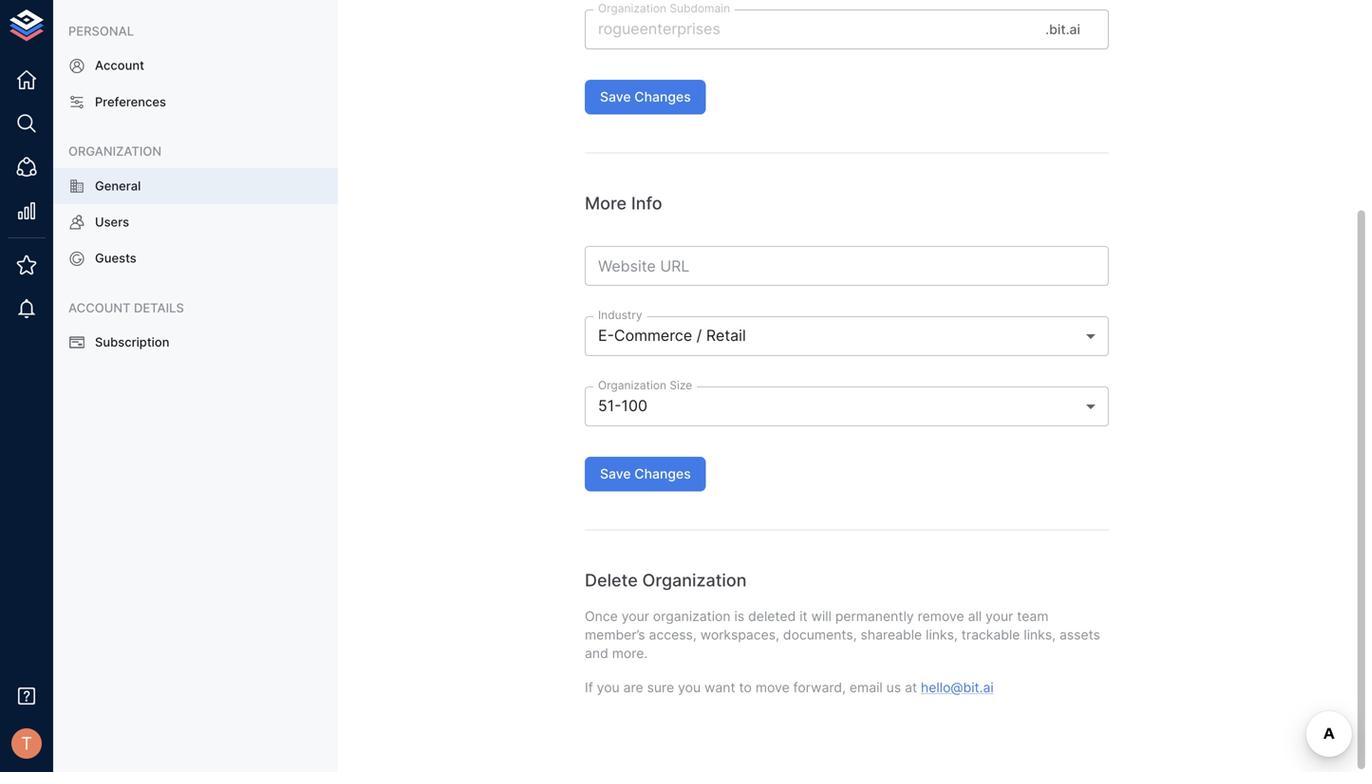 Task type: describe. For each thing, give the bounding box(es) containing it.
retail
[[707, 326, 746, 345]]

assets
[[1060, 627, 1101, 643]]

2 vertical spatial organization
[[643, 570, 747, 591]]

details
[[134, 300, 184, 315]]

forward,
[[794, 679, 846, 696]]

subscription link
[[53, 324, 338, 361]]

remove
[[918, 608, 965, 625]]

team
[[1018, 608, 1049, 625]]

info
[[632, 193, 663, 214]]

us
[[887, 679, 902, 696]]

1 save from the top
[[600, 89, 631, 105]]

2 your from the left
[[986, 608, 1014, 625]]

1 save changes button from the top
[[585, 80, 706, 115]]

https:// text field
[[585, 246, 1109, 286]]

save changes for 2nd save changes button from the bottom of the page
[[600, 89, 691, 105]]

email
[[850, 679, 883, 696]]

personal
[[68, 24, 134, 38]]

deleted
[[749, 608, 796, 625]]

account
[[68, 300, 131, 315]]

preferences link
[[53, 84, 338, 120]]

permanently
[[836, 608, 914, 625]]

2 save changes button from the top
[[585, 457, 706, 491]]

organization size 51-100
[[598, 378, 693, 415]]

more.
[[612, 646, 648, 662]]

access,
[[649, 627, 697, 643]]

subscription
[[95, 335, 170, 350]]

organization
[[653, 608, 731, 625]]

2 save from the top
[[600, 466, 631, 482]]

sure
[[647, 679, 675, 696]]

e-
[[598, 326, 614, 345]]

to
[[739, 679, 752, 696]]

changes for 2nd save changes button from the bottom of the page
[[635, 89, 691, 105]]

shareable
[[861, 627, 922, 643]]

organization
[[68, 144, 162, 159]]

users link
[[53, 204, 338, 240]]

hello@bit.ai link
[[921, 679, 994, 696]]

preferences
[[95, 94, 166, 109]]

1 your from the left
[[622, 608, 650, 625]]

1 you from the left
[[597, 679, 620, 696]]

size
[[670, 378, 693, 392]]

organization for organization subdomain
[[598, 1, 667, 15]]

guests link
[[53, 240, 338, 277]]

Industry field
[[585, 316, 1109, 356]]

will
[[812, 608, 832, 625]]

is
[[735, 608, 745, 625]]

are
[[624, 679, 644, 696]]

hello@bit.ai
[[921, 679, 994, 696]]

if
[[585, 679, 593, 696]]

delete organization
[[585, 570, 747, 591]]

all
[[968, 608, 982, 625]]

want
[[705, 679, 736, 696]]

commerce
[[614, 326, 693, 345]]



Task type: vqa. For each thing, say whether or not it's contained in the screenshot.
Organization Subdomain text field
yes



Task type: locate. For each thing, give the bounding box(es) containing it.
1 links, from the left
[[926, 627, 958, 643]]

1 save changes from the top
[[600, 89, 691, 105]]

save changes
[[600, 89, 691, 105], [600, 466, 691, 482]]

more info
[[585, 193, 663, 214]]

save changes for 1st save changes button from the bottom
[[600, 466, 691, 482]]

1 vertical spatial save
[[600, 466, 631, 482]]

save changes button down 100
[[585, 457, 706, 491]]

organization
[[598, 1, 667, 15], [598, 378, 667, 392], [643, 570, 747, 591]]

Organization Size field
[[585, 386, 1109, 426]]

1 vertical spatial organization
[[598, 378, 667, 392]]

.bit.ai
[[1046, 21, 1081, 37]]

0 vertical spatial changes
[[635, 89, 691, 105]]

1 horizontal spatial your
[[986, 608, 1014, 625]]

save changes down organization subdomain
[[600, 89, 691, 105]]

and
[[585, 646, 609, 662]]

general link
[[53, 168, 338, 204]]

1 horizontal spatial you
[[678, 679, 701, 696]]

1 vertical spatial save changes
[[600, 466, 691, 482]]

industry e-commerce / retail
[[598, 308, 746, 345]]

1 horizontal spatial links,
[[1024, 627, 1056, 643]]

0 vertical spatial save
[[600, 89, 631, 105]]

organization inside organization size 51-100
[[598, 378, 667, 392]]

your
[[622, 608, 650, 625], [986, 608, 1014, 625]]

links, down the remove
[[926, 627, 958, 643]]

2 save changes from the top
[[600, 466, 691, 482]]

once your organization is deleted it will permanently remove all your team member's access, workspaces, documents, shareable links, trackable links, assets and more.
[[585, 608, 1101, 662]]

/
[[697, 326, 702, 345]]

1 vertical spatial save changes button
[[585, 457, 706, 491]]

organization left subdomain
[[598, 1, 667, 15]]

you right the if
[[597, 679, 620, 696]]

account
[[95, 58, 144, 73]]

links, down team
[[1024, 627, 1056, 643]]

save
[[600, 89, 631, 105], [600, 466, 631, 482]]

changes for 1st save changes button from the bottom
[[635, 466, 691, 482]]

industry
[[598, 308, 643, 322]]

organization up 100
[[598, 378, 667, 392]]

move
[[756, 679, 790, 696]]

it
[[800, 608, 808, 625]]

you
[[597, 679, 620, 696], [678, 679, 701, 696]]

save changes button down organization subdomain
[[585, 80, 706, 115]]

member's
[[585, 627, 646, 643]]

2 you from the left
[[678, 679, 701, 696]]

guests
[[95, 251, 137, 266]]

your up member's
[[622, 608, 650, 625]]

t button
[[6, 723, 47, 765]]

51-
[[598, 396, 622, 415]]

0 horizontal spatial you
[[597, 679, 620, 696]]

1 changes from the top
[[635, 89, 691, 105]]

documents,
[[784, 627, 857, 643]]

at
[[905, 679, 918, 696]]

organization subdomain
[[598, 1, 731, 15]]

2 links, from the left
[[1024, 627, 1056, 643]]

0 horizontal spatial your
[[622, 608, 650, 625]]

save changes button
[[585, 80, 706, 115], [585, 457, 706, 491]]

links,
[[926, 627, 958, 643], [1024, 627, 1056, 643]]

account link
[[53, 48, 338, 84]]

your up trackable
[[986, 608, 1014, 625]]

changes down 100
[[635, 466, 691, 482]]

organization for organization size 51-100
[[598, 378, 667, 392]]

0 horizontal spatial links,
[[926, 627, 958, 643]]

changes
[[635, 89, 691, 105], [635, 466, 691, 482]]

changes down organization subdomain
[[635, 89, 691, 105]]

0 vertical spatial save changes button
[[585, 80, 706, 115]]

1 vertical spatial changes
[[635, 466, 691, 482]]

t
[[21, 733, 32, 754]]

0 vertical spatial organization
[[598, 1, 667, 15]]

0 vertical spatial save changes
[[600, 89, 691, 105]]

subdomain
[[670, 1, 731, 15]]

general
[[95, 178, 141, 193]]

save changes down 100
[[600, 466, 691, 482]]

users
[[95, 215, 129, 229]]

you right sure
[[678, 679, 701, 696]]

if you are sure you want to move forward, email us at hello@bit.ai
[[585, 679, 994, 696]]

organization up organization
[[643, 570, 747, 591]]

100
[[622, 396, 648, 415]]

delete
[[585, 570, 638, 591]]

workspaces,
[[701, 627, 780, 643]]

2 changes from the top
[[635, 466, 691, 482]]

trackable
[[962, 627, 1021, 643]]

once
[[585, 608, 618, 625]]

account details
[[68, 300, 184, 315]]

Organization Subdomain text field
[[585, 10, 1038, 50]]

more
[[585, 193, 627, 214]]



